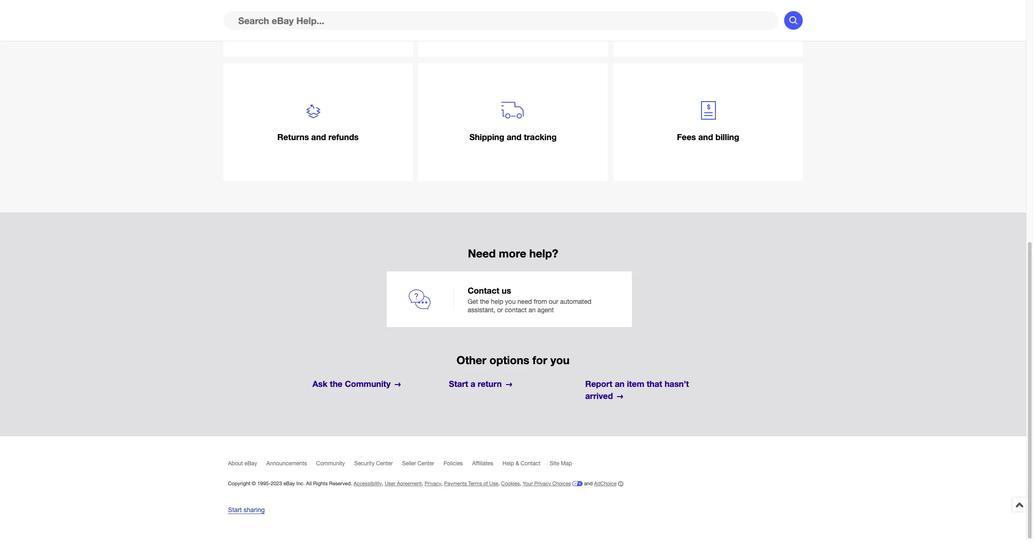 Task type: describe. For each thing, give the bounding box(es) containing it.
adchoice
[[595, 481, 617, 487]]

announcements
[[267, 461, 307, 468]]

your privacy choices link
[[523, 481, 583, 487]]

help
[[503, 461, 514, 468]]

privacy link
[[425, 481, 442, 487]]

billing
[[716, 132, 740, 142]]

choices
[[553, 481, 571, 487]]

security center link
[[354, 461, 402, 472]]

need
[[468, 247, 496, 260]]

4 , from the left
[[499, 481, 500, 487]]

you inside contact us get the help you need from our automated assistant, or contact an agent
[[505, 298, 516, 306]]

buying
[[304, 7, 332, 18]]

tracking
[[524, 132, 557, 142]]

ask
[[313, 379, 328, 390]]

policies link
[[444, 461, 473, 472]]

center for seller center
[[418, 461, 435, 468]]

site
[[550, 461, 560, 468]]

about
[[228, 461, 243, 468]]

site map link
[[550, 461, 582, 472]]

start a return
[[449, 379, 502, 390]]

other options for you
[[457, 354, 570, 367]]

an inside contact us get the help you need from our automated assistant, or contact an agent
[[529, 307, 536, 314]]

©
[[252, 481, 256, 487]]

terms
[[469, 481, 482, 487]]

other
[[457, 354, 487, 367]]

1 vertical spatial community
[[316, 461, 345, 468]]

about ebay link
[[228, 461, 267, 472]]

returns
[[278, 132, 309, 142]]

user
[[385, 481, 396, 487]]

report an item that hasn't arrived
[[586, 379, 689, 402]]

shipping
[[470, 132, 505, 142]]

cookies
[[502, 481, 520, 487]]

ask the community
[[313, 379, 391, 390]]

center for security center
[[376, 461, 393, 468]]

about ebay
[[228, 461, 257, 468]]

selling
[[500, 7, 527, 18]]

fees and billing
[[677, 132, 740, 142]]

contact us get the help you need from our automated assistant, or contact an agent
[[468, 286, 592, 314]]

item
[[627, 379, 645, 390]]

1 horizontal spatial you
[[551, 354, 570, 367]]

copyright
[[228, 481, 251, 487]]

affiliates
[[473, 461, 494, 468]]

1 horizontal spatial contact
[[521, 461, 541, 468]]

account
[[692, 7, 725, 18]]

and for shipping
[[507, 132, 522, 142]]

contact inside contact us get the help you need from our automated assistant, or contact an agent
[[468, 286, 500, 296]]

selling link
[[419, 0, 608, 57]]

need
[[518, 298, 532, 306]]

security
[[354, 461, 375, 468]]

returns and refunds
[[278, 132, 359, 142]]

seller center
[[402, 461, 435, 468]]

agreement
[[397, 481, 422, 487]]

help
[[491, 298, 504, 306]]

ask the community link
[[313, 379, 441, 391]]

inc.
[[297, 481, 305, 487]]

for
[[533, 354, 548, 367]]

start a return link
[[449, 379, 578, 391]]

start for start sharing
[[228, 507, 242, 514]]

2 , from the left
[[422, 481, 423, 487]]

need more help?
[[468, 247, 559, 260]]

your
[[523, 481, 533, 487]]

policies
[[444, 461, 463, 468]]

or
[[498, 307, 503, 314]]

rights
[[313, 481, 328, 487]]

sharing
[[244, 507, 265, 514]]

announcements link
[[267, 461, 316, 472]]

from
[[534, 298, 547, 306]]

seller center link
[[402, 461, 444, 472]]

&
[[516, 461, 520, 468]]

options
[[490, 354, 530, 367]]

and for returns
[[311, 132, 326, 142]]

start sharing
[[228, 507, 265, 514]]

accessibility link
[[354, 481, 382, 487]]



Task type: locate. For each thing, give the bounding box(es) containing it.
help & contact
[[503, 461, 541, 468]]

the right ask
[[330, 379, 343, 390]]

1 horizontal spatial center
[[418, 461, 435, 468]]

1 , from the left
[[382, 481, 384, 487]]

the inside contact us get the help you need from our automated assistant, or contact an agent
[[480, 298, 489, 306]]

1 horizontal spatial privacy
[[535, 481, 551, 487]]

1 vertical spatial an
[[615, 379, 625, 390]]

Search eBay Help... text field
[[224, 11, 779, 30]]

payments
[[445, 481, 467, 487]]

agent
[[538, 307, 554, 314]]

all
[[306, 481, 312, 487]]

1 vertical spatial ebay
[[284, 481, 295, 487]]

our
[[549, 298, 559, 306]]

use
[[490, 481, 499, 487]]

refunds
[[329, 132, 359, 142]]

seller
[[402, 461, 416, 468]]

1 vertical spatial start
[[228, 507, 242, 514]]

privacy down seller center link
[[425, 481, 442, 487]]

, left privacy link on the left of the page
[[422, 481, 423, 487]]

1995-
[[258, 481, 271, 487]]

returns and refunds link
[[224, 63, 413, 181]]

, left the user
[[382, 481, 384, 487]]

community
[[345, 379, 391, 390], [316, 461, 345, 468]]

shipping and tracking link
[[419, 63, 608, 181]]

contact right &
[[521, 461, 541, 468]]

0 horizontal spatial privacy
[[425, 481, 442, 487]]

0 vertical spatial contact
[[468, 286, 500, 296]]

fees
[[677, 132, 697, 142]]

and
[[311, 132, 326, 142], [507, 132, 522, 142], [699, 132, 714, 142], [585, 481, 593, 487]]

the up 'assistant,'
[[480, 298, 489, 306]]

1 horizontal spatial ebay
[[284, 481, 295, 487]]

help?
[[530, 247, 559, 260]]

ebay
[[245, 461, 257, 468], [284, 481, 295, 487]]

shipping and tracking
[[470, 132, 557, 142]]

an inside report an item that hasn't arrived
[[615, 379, 625, 390]]

, left payments
[[442, 481, 443, 487]]

privacy right your
[[535, 481, 551, 487]]

center inside 'link'
[[376, 461, 393, 468]]

2 privacy from the left
[[535, 481, 551, 487]]

0 horizontal spatial center
[[376, 461, 393, 468]]

and right fees
[[699, 132, 714, 142]]

and left adchoice
[[585, 481, 593, 487]]

0 horizontal spatial you
[[505, 298, 516, 306]]

of
[[484, 481, 488, 487]]

,
[[382, 481, 384, 487], [422, 481, 423, 487], [442, 481, 443, 487], [499, 481, 500, 487], [520, 481, 522, 487]]

ebay left inc.
[[284, 481, 295, 487]]

copyright © 1995-2023 ebay inc. all rights reserved. accessibility , user agreement , privacy , payments terms of use , cookies , your privacy choices
[[228, 481, 571, 487]]

return
[[478, 379, 502, 390]]

security center
[[354, 461, 393, 468]]

payments terms of use link
[[445, 481, 499, 487]]

you
[[505, 298, 516, 306], [551, 354, 570, 367]]

start for start a return
[[449, 379, 469, 390]]

1 center from the left
[[376, 461, 393, 468]]

report an item that hasn't arrived link
[[586, 379, 714, 403]]

assistant,
[[468, 307, 496, 314]]

0 horizontal spatial contact
[[468, 286, 500, 296]]

and left tracking
[[507, 132, 522, 142]]

start left the sharing
[[228, 507, 242, 514]]

1 privacy from the left
[[425, 481, 442, 487]]

1 horizontal spatial an
[[615, 379, 625, 390]]

1 vertical spatial contact
[[521, 461, 541, 468]]

automated
[[561, 298, 592, 306]]

reserved.
[[329, 481, 352, 487]]

0 vertical spatial you
[[505, 298, 516, 306]]

and adchoice
[[583, 481, 617, 487]]

1 vertical spatial you
[[551, 354, 570, 367]]

an left item
[[615, 379, 625, 390]]

contact up get
[[468, 286, 500, 296]]

privacy
[[425, 481, 442, 487], [535, 481, 551, 487]]

0 horizontal spatial an
[[529, 307, 536, 314]]

adchoice link
[[595, 481, 624, 488]]

, left your
[[520, 481, 522, 487]]

get
[[468, 298, 479, 306]]

center right seller
[[418, 461, 435, 468]]

affiliates link
[[473, 461, 503, 472]]

hasn't
[[665, 379, 689, 390]]

an down need
[[529, 307, 536, 314]]

0 horizontal spatial the
[[330, 379, 343, 390]]

that
[[647, 379, 663, 390]]

user agreement link
[[385, 481, 422, 487]]

a
[[471, 379, 476, 390]]

center right security
[[376, 461, 393, 468]]

0 vertical spatial ebay
[[245, 461, 257, 468]]

more
[[499, 247, 527, 260]]

0 horizontal spatial ebay
[[245, 461, 257, 468]]

map
[[561, 461, 572, 468]]

1 vertical spatial the
[[330, 379, 343, 390]]

1 horizontal spatial the
[[480, 298, 489, 306]]

5 , from the left
[[520, 481, 522, 487]]

accessibility
[[354, 481, 382, 487]]

contact
[[505, 307, 527, 314]]

0 vertical spatial the
[[480, 298, 489, 306]]

account link
[[614, 0, 803, 57]]

cookies link
[[502, 481, 520, 487]]

0 horizontal spatial start
[[228, 507, 242, 514]]

site map
[[550, 461, 572, 468]]

0 vertical spatial an
[[529, 307, 536, 314]]

0 vertical spatial start
[[449, 379, 469, 390]]

2023
[[271, 481, 282, 487]]

and for fees
[[699, 132, 714, 142]]

community link
[[316, 461, 354, 472]]

and left refunds
[[311, 132, 326, 142]]

buying link
[[224, 0, 413, 57]]

report
[[586, 379, 613, 390]]

us
[[502, 286, 512, 296]]

start sharing button
[[228, 507, 265, 515]]

you up contact
[[505, 298, 516, 306]]

2 center from the left
[[418, 461, 435, 468]]

you right for
[[551, 354, 570, 367]]

ebay right about
[[245, 461, 257, 468]]

3 , from the left
[[442, 481, 443, 487]]

0 vertical spatial community
[[345, 379, 391, 390]]

start left a
[[449, 379, 469, 390]]

, left cookies at the bottom
[[499, 481, 500, 487]]

1 horizontal spatial start
[[449, 379, 469, 390]]

contact
[[468, 286, 500, 296], [521, 461, 541, 468]]

arrived
[[586, 391, 613, 402]]

help & contact link
[[503, 461, 550, 472]]

start inside 'button'
[[228, 507, 242, 514]]



Task type: vqa. For each thing, say whether or not it's contained in the screenshot.
right 4
no



